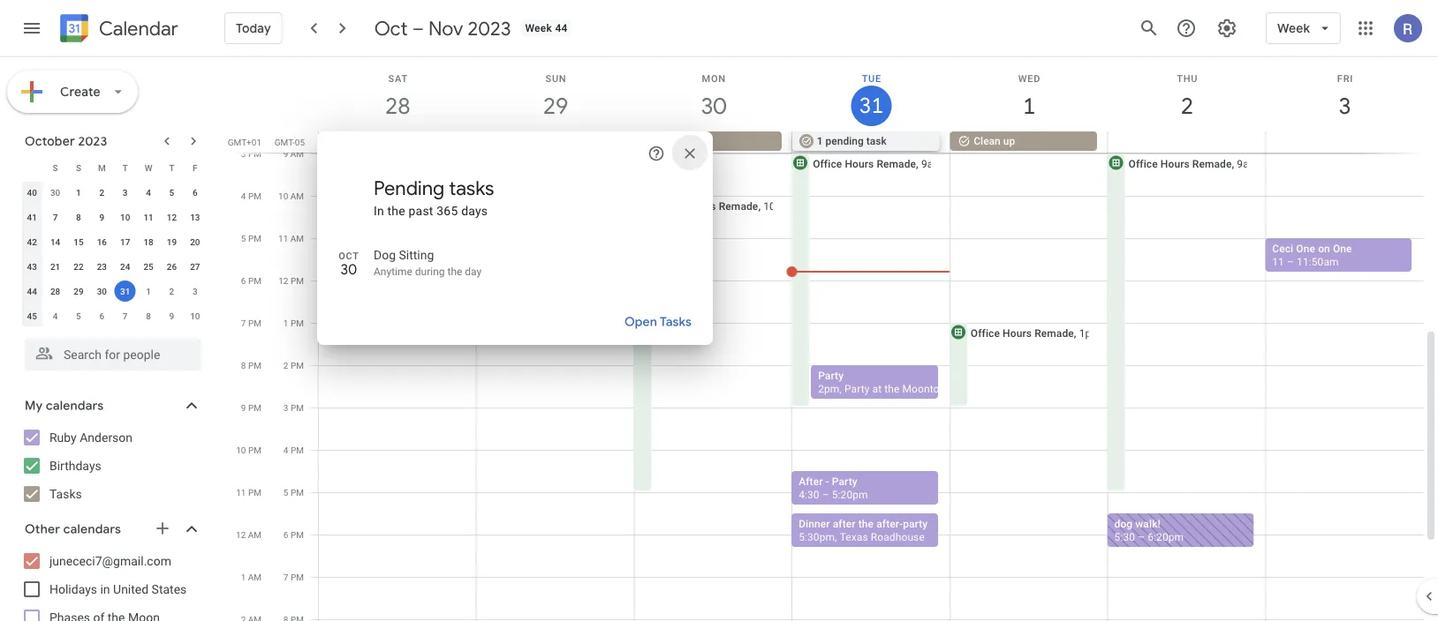 Task type: locate. For each thing, give the bounding box(es) containing it.
0 vertical spatial 44
[[555, 22, 568, 34]]

week right the "settings menu" 'image'
[[1277, 20, 1310, 36]]

dog
[[658, 135, 677, 148], [374, 248, 396, 262]]

calendars inside dropdown button
[[63, 522, 121, 538]]

gmt-05
[[275, 137, 305, 148]]

12 down "11 pm"
[[236, 530, 246, 541]]

1 vertical spatial calendars
[[63, 522, 121, 538]]

wed 1
[[1018, 73, 1041, 121]]

9 for the november 9 element
[[169, 311, 174, 322]]

cell down 2 link
[[1108, 132, 1265, 153]]

0 vertical spatial 28
[[384, 91, 409, 121]]

– down the ceci
[[1287, 256, 1294, 268]]

hours
[[845, 158, 874, 170], [1161, 158, 1190, 170], [687, 200, 716, 212], [1003, 327, 1032, 340]]

1 down 12 am
[[241, 572, 246, 583]]

8 up 9 pm
[[241, 360, 246, 371]]

sat
[[388, 73, 408, 84]]

pm right "11 pm"
[[291, 488, 304, 498]]

november 5 element
[[68, 306, 89, 327]]

sun
[[545, 73, 567, 84]]

sitting inside dog sitting anytime during the day
[[399, 248, 434, 262]]

26
[[167, 261, 177, 272]]

6
[[193, 187, 198, 198], [241, 276, 246, 286], [99, 311, 104, 322], [283, 530, 288, 541]]

0 vertical spatial 12
[[167, 212, 177, 223]]

2 inside thu 2
[[1180, 91, 1192, 121]]

cell
[[319, 132, 477, 153], [1108, 132, 1265, 153], [1265, 132, 1423, 153]]

5 pm right "11 pm"
[[283, 488, 304, 498]]

5:30
[[1114, 531, 1135, 544]]

1 vertical spatial 8
[[146, 311, 151, 322]]

am up 1 am
[[248, 530, 261, 541]]

dinner after the after-party 5:30pm , texas roadhouse
[[799, 518, 928, 544]]

8 up 15 element
[[76, 212, 81, 223]]

5 pm
[[241, 233, 261, 244], [283, 488, 304, 498]]

pm
[[248, 148, 261, 159], [248, 191, 261, 201], [248, 233, 261, 244], [248, 276, 261, 286], [291, 276, 304, 286], [248, 318, 261, 329], [291, 318, 304, 329], [248, 360, 261, 371], [291, 360, 304, 371], [248, 403, 261, 413], [291, 403, 304, 413], [248, 445, 261, 456], [291, 445, 304, 456], [248, 488, 261, 498], [291, 488, 304, 498], [291, 530, 304, 541], [291, 572, 304, 583]]

november 1 element
[[138, 281, 159, 302]]

the right the at
[[884, 383, 900, 395]]

1 horizontal spatial 5 pm
[[283, 488, 304, 498]]

0 vertical spatial calendars
[[46, 398, 104, 414]]

fri 3
[[1337, 73, 1354, 121]]

1 vertical spatial sitting
[[399, 248, 434, 262]]

pm right 12 am
[[291, 530, 304, 541]]

united
[[113, 583, 149, 597]]

week inside popup button
[[1277, 20, 1310, 36]]

1 vertical spatial tasks
[[49, 487, 82, 502]]

31 right 30 element
[[120, 286, 130, 297]]

week 44
[[525, 22, 568, 34]]

0 horizontal spatial 12
[[167, 212, 177, 223]]

19 element
[[161, 231, 182, 253]]

1 for 1 pending task
[[817, 135, 823, 148]]

calendars inside 'dropdown button'
[[46, 398, 104, 414]]

oct inside list item
[[338, 250, 359, 261]]

2 cell from the left
[[1108, 132, 1265, 153]]

party 2pm , party at the moontower event rentals
[[818, 370, 1025, 395]]

11 up 12 am
[[236, 488, 246, 498]]

1 vertical spatial dog
[[374, 248, 396, 262]]

23 element
[[91, 256, 112, 277]]

1 vertical spatial 7 pm
[[283, 572, 304, 583]]

oct
[[374, 16, 408, 41], [338, 250, 359, 261]]

0 vertical spatial 7 pm
[[241, 318, 261, 329]]

6 right 12 am
[[283, 530, 288, 541]]

0 horizontal spatial 44
[[27, 286, 37, 297]]

other calendars list
[[4, 548, 219, 622]]

dog
[[1114, 518, 1133, 530]]

pm down 8 pm
[[248, 403, 261, 413]]

1 inside wed 1
[[1022, 91, 1034, 121]]

0 vertical spatial 5 pm
[[241, 233, 261, 244]]

11 down the ceci
[[1272, 256, 1284, 268]]

1 horizontal spatial sitting
[[680, 135, 711, 148]]

tasks inside button
[[660, 314, 692, 330]]

1 vertical spatial 2023
[[78, 133, 107, 149]]

8 for 8 pm
[[241, 360, 246, 371]]

12 inside 12 element
[[167, 212, 177, 223]]

1 horizontal spatial 31
[[858, 92, 882, 120]]

pm down 2 pm
[[291, 403, 304, 413]]

5
[[169, 187, 174, 198], [241, 233, 246, 244], [76, 311, 81, 322], [283, 488, 288, 498]]

3 pm down 2 pm
[[283, 403, 304, 413]]

row
[[311, 132, 1438, 153], [20, 155, 207, 180], [20, 180, 207, 205], [20, 205, 207, 230], [20, 230, 207, 254], [20, 254, 207, 279], [20, 279, 207, 304], [20, 304, 207, 329]]

dog inside button
[[658, 135, 677, 148]]

2023
[[468, 16, 511, 41], [78, 133, 107, 149]]

26 element
[[161, 256, 182, 277]]

t right the w
[[169, 163, 174, 173]]

cell down 3 link
[[1265, 132, 1423, 153]]

am down 12 am
[[248, 572, 261, 583]]

10 for november 10 element
[[190, 311, 200, 322]]

– inside ceci one on one 11 – 11:50am
[[1287, 256, 1294, 268]]

None search field
[[0, 332, 219, 371]]

junececi7@gmail.com
[[49, 554, 171, 569]]

office
[[813, 158, 842, 170], [1129, 158, 1158, 170], [655, 200, 684, 212], [971, 327, 1000, 340]]

1 horizontal spatial t
[[169, 163, 174, 173]]

0 horizontal spatial 4 pm
[[241, 191, 261, 201]]

3 right 9 pm
[[283, 403, 288, 413]]

1 horizontal spatial 29
[[542, 91, 567, 121]]

11 down 10 am
[[278, 233, 288, 244]]

10 up "11 pm"
[[236, 445, 246, 456]]

1 horizontal spatial 6 pm
[[283, 530, 304, 541]]

8
[[76, 212, 81, 223], [146, 311, 151, 322], [241, 360, 246, 371]]

– inside after - party 4:30 – 5:20pm
[[822, 489, 829, 501]]

week up sun
[[525, 22, 552, 34]]

3
[[1338, 91, 1350, 121], [241, 148, 246, 159], [123, 187, 128, 198], [193, 286, 198, 297], [283, 403, 288, 413]]

8 for november 8 element
[[146, 311, 151, 322]]

4 pm
[[241, 191, 261, 201], [283, 445, 304, 456]]

11 for 11
[[143, 212, 153, 223]]

row containing 42
[[20, 230, 207, 254]]

calendar element
[[57, 11, 178, 49]]

4 up "11" element
[[146, 187, 151, 198]]

s left "m"
[[76, 163, 81, 173]]

calendars up ruby
[[46, 398, 104, 414]]

31 down tue
[[858, 92, 882, 120]]

1 vertical spatial 44
[[27, 286, 37, 297]]

1 am
[[241, 572, 261, 583]]

11 element
[[138, 207, 159, 228]]

grid
[[226, 57, 1438, 622]]

4 pm left 10 am
[[241, 191, 261, 201]]

0 horizontal spatial s
[[53, 163, 58, 173]]

ceci
[[1272, 242, 1294, 255]]

30 element
[[91, 281, 112, 302]]

create button
[[7, 71, 138, 113]]

1 vertical spatial oct
[[338, 250, 359, 261]]

2 vertical spatial party
[[832, 476, 857, 488]]

row containing 41
[[20, 205, 207, 230]]

0 vertical spatial oct
[[374, 16, 408, 41]]

1 horizontal spatial dog
[[658, 135, 677, 148]]

1 horizontal spatial 12
[[236, 530, 246, 541]]

calendars up junececi7@gmail.com
[[63, 522, 121, 538]]

10 for 10 element
[[120, 212, 130, 223]]

2pm
[[818, 383, 840, 395]]

Search for people text field
[[35, 339, 191, 371]]

3 pm down gmt+01
[[241, 148, 261, 159]]

0 vertical spatial 3 pm
[[241, 148, 261, 159]]

ruby anderson
[[49, 431, 133, 445]]

the left day at the top left of the page
[[447, 266, 462, 278]]

dog sitting anytime during the day
[[374, 248, 482, 278]]

s up september 30 'element' at left
[[53, 163, 58, 173]]

28 down 'sat'
[[384, 91, 409, 121]]

am up 12 pm
[[290, 233, 304, 244]]

5 up 12 element
[[169, 187, 174, 198]]

sitting down 30 link
[[680, 135, 711, 148]]

november 6 element
[[91, 306, 112, 327]]

in
[[374, 204, 384, 218]]

open
[[625, 314, 657, 330]]

s
[[53, 163, 58, 173], [76, 163, 81, 173]]

row containing 45
[[20, 304, 207, 329]]

0 horizontal spatial t
[[122, 163, 128, 173]]

november 2 element
[[161, 281, 182, 302]]

clean
[[974, 135, 1001, 148]]

12 down 11 am
[[278, 276, 288, 286]]

3 pm
[[241, 148, 261, 159], [283, 403, 304, 413]]

2 vertical spatial 12
[[236, 530, 246, 541]]

1 t from the left
[[122, 163, 128, 173]]

44 left 28 element
[[27, 286, 37, 297]]

main drawer image
[[21, 18, 42, 39]]

cell down 28 link
[[319, 132, 477, 153]]

30
[[700, 91, 725, 121], [50, 187, 60, 198], [341, 261, 357, 279], [97, 286, 107, 297]]

28 element
[[45, 281, 66, 302]]

0 vertical spatial sitting
[[680, 135, 711, 148]]

1 horizontal spatial 3 pm
[[283, 403, 304, 413]]

1 vertical spatial 28
[[50, 286, 60, 297]]

5 left 11 am
[[241, 233, 246, 244]]

1 left pending
[[817, 135, 823, 148]]

18
[[143, 237, 153, 247]]

3 cell from the left
[[1265, 132, 1423, 153]]

4:30
[[799, 489, 819, 501]]

16 element
[[91, 231, 112, 253]]

2023 up "m"
[[78, 133, 107, 149]]

18 element
[[138, 231, 159, 253]]

31, today element
[[115, 281, 136, 302]]

29 inside '29' "element"
[[74, 286, 84, 297]]

add other calendars image
[[154, 520, 171, 538]]

9 down gmt-
[[283, 148, 288, 159]]

dog inside dog sitting anytime during the day
[[374, 248, 396, 262]]

1 inside 1 pending task button
[[817, 135, 823, 148]]

sat 28
[[384, 73, 409, 121]]

10 right the november 9 element
[[190, 311, 200, 322]]

29 element
[[68, 281, 89, 302]]

, inside dinner after the after-party 5:30pm , texas roadhouse
[[835, 531, 837, 544]]

row containing 43
[[20, 254, 207, 279]]

2 horizontal spatial 12
[[278, 276, 288, 286]]

21 element
[[45, 256, 66, 277]]

4 pm right '10 pm' at bottom left
[[283, 445, 304, 456]]

11 am
[[278, 233, 304, 244]]

1 horizontal spatial 8
[[146, 311, 151, 322]]

1 horizontal spatial oct
[[374, 16, 408, 41]]

other calendars
[[25, 522, 121, 538]]

nov
[[428, 16, 463, 41]]

dog sitting button
[[634, 132, 782, 151]]

0 vertical spatial dog
[[658, 135, 677, 148]]

11 inside ceci one on one 11 – 11:50am
[[1272, 256, 1284, 268]]

party up 5:20pm
[[832, 476, 857, 488]]

row containing dog sitting
[[311, 132, 1438, 153]]

after
[[799, 476, 823, 488]]

row group containing 40
[[20, 180, 207, 329]]

31
[[858, 92, 882, 120], [120, 286, 130, 297]]

9 right november 8 element
[[169, 311, 174, 322]]

28 left '29' "element"
[[50, 286, 60, 297]]

1 horizontal spatial tasks
[[660, 314, 692, 330]]

0 horizontal spatial 5 pm
[[241, 233, 261, 244]]

0 vertical spatial 6 pm
[[241, 276, 261, 286]]

pm up 2 pm
[[291, 318, 304, 329]]

hours down 2 link
[[1161, 158, 1190, 170]]

calendar heading
[[95, 16, 178, 41]]

sitting
[[680, 135, 711, 148], [399, 248, 434, 262]]

october 2023
[[25, 133, 107, 149]]

– down -
[[822, 489, 829, 501]]

oct for oct – nov 2023
[[374, 16, 408, 41]]

am for 12 am
[[248, 530, 261, 541]]

1 vertical spatial party
[[844, 383, 870, 395]]

25
[[143, 261, 153, 272]]

gmt+01
[[228, 137, 261, 148]]

0 horizontal spatial 29
[[74, 286, 84, 297]]

2 vertical spatial 8
[[241, 360, 246, 371]]

0 horizontal spatial oct
[[338, 250, 359, 261]]

pm down '10 pm' at bottom left
[[248, 488, 261, 498]]

7 pm right 1 am
[[283, 572, 304, 583]]

am for 9 am
[[290, 148, 304, 159]]

1
[[1022, 91, 1034, 121], [817, 135, 823, 148], [76, 187, 81, 198], [146, 286, 151, 297], [283, 318, 288, 329], [241, 572, 246, 583]]

party
[[903, 518, 928, 530]]

0 horizontal spatial 28
[[50, 286, 60, 297]]

2 horizontal spatial 8
[[241, 360, 246, 371]]

15 element
[[68, 231, 89, 253]]

am down 05 on the left top of the page
[[290, 148, 304, 159]]

row group inside october 2023 grid
[[20, 180, 207, 329]]

42
[[27, 237, 37, 247]]

10 left "11" element
[[120, 212, 130, 223]]

0 horizontal spatial 8
[[76, 212, 81, 223]]

6 down f
[[193, 187, 198, 198]]

november 7 element
[[115, 306, 136, 327]]

25 element
[[138, 256, 159, 277]]

today
[[236, 20, 271, 36]]

my calendars list
[[4, 424, 219, 509]]

1 vertical spatial 29
[[74, 286, 84, 297]]

after-
[[876, 518, 903, 530]]

11 inside october 2023 grid
[[143, 212, 153, 223]]

0 horizontal spatial sitting
[[399, 248, 434, 262]]

28
[[384, 91, 409, 121], [50, 286, 60, 297]]

the up texas
[[858, 518, 874, 530]]

my calendars button
[[4, 392, 219, 420]]

tue 31
[[858, 73, 882, 120]]

open tasks button
[[617, 301, 699, 344]]

11:50am
[[1297, 256, 1339, 268]]

365
[[437, 204, 458, 218]]

1 vertical spatial 31
[[120, 286, 130, 297]]

row group
[[20, 180, 207, 329]]

1 horizontal spatial 28
[[384, 91, 409, 121]]

1 horizontal spatial 2023
[[468, 16, 511, 41]]

30 right 40 at the top left of page
[[50, 187, 60, 198]]

2023 right nov
[[468, 16, 511, 41]]

tasks down birthdays
[[49, 487, 82, 502]]

one up '11:50am'
[[1296, 242, 1315, 255]]

create
[[60, 84, 101, 100]]

sitting inside button
[[680, 135, 711, 148]]

0 horizontal spatial 2023
[[78, 133, 107, 149]]

1 vertical spatial 12
[[278, 276, 288, 286]]

12 for 12 pm
[[278, 276, 288, 286]]

5 right november 4 element
[[76, 311, 81, 322]]

holidays
[[49, 583, 97, 597]]

up
[[1003, 135, 1015, 148]]

4 right '10 pm' at bottom left
[[283, 445, 288, 456]]

10 am
[[278, 191, 304, 201]]

0 horizontal spatial tasks
[[49, 487, 82, 502]]

1 cell from the left
[[319, 132, 477, 153]]

5 pm left 11 am
[[241, 233, 261, 244]]

dog sitting, october 30. list item
[[317, 241, 750, 285]]

29
[[542, 91, 567, 121], [74, 286, 84, 297]]

the inside the pending tasks in the past 365 days
[[387, 204, 405, 218]]

2 down 'thu'
[[1180, 91, 1192, 121]]

0 vertical spatial tasks
[[660, 314, 692, 330]]

12 right "11" element
[[167, 212, 177, 223]]

6 pm
[[241, 276, 261, 286], [283, 530, 304, 541]]

0 horizontal spatial week
[[525, 22, 552, 34]]

oct for oct 30
[[338, 250, 359, 261]]

anderson
[[80, 431, 133, 445]]

12 element
[[161, 207, 182, 228]]

1 down wed
[[1022, 91, 1034, 121]]

9 for 9 pm
[[241, 403, 246, 413]]

0 horizontal spatial dog
[[374, 248, 396, 262]]

1 inside november 1 element
[[146, 286, 151, 297]]

thu 2
[[1177, 73, 1198, 121]]

week for week
[[1277, 20, 1310, 36]]

1 horizontal spatial s
[[76, 163, 81, 173]]

during
[[415, 266, 445, 278]]

6 pm right 12 am
[[283, 530, 304, 541]]

44 inside row
[[27, 286, 37, 297]]

0 horizontal spatial one
[[1296, 242, 1315, 255]]

1 horizontal spatial 4 pm
[[283, 445, 304, 456]]

1 horizontal spatial one
[[1333, 242, 1352, 255]]

– down walk!
[[1138, 531, 1145, 544]]

9 up '10 pm' at bottom left
[[241, 403, 246, 413]]

1 horizontal spatial week
[[1277, 20, 1310, 36]]

30 left the anytime
[[341, 261, 357, 279]]

september 30 element
[[45, 182, 66, 203]]

t right "m"
[[122, 163, 128, 173]]

24 element
[[115, 256, 136, 277]]

remade
[[877, 158, 916, 170], [1192, 158, 1232, 170], [719, 200, 758, 212], [1035, 327, 1074, 340]]

22 element
[[68, 256, 89, 277]]

tasks inside my calendars "list"
[[49, 487, 82, 502]]

0 horizontal spatial 31
[[120, 286, 130, 297]]



Task type: vqa. For each thing, say whether or not it's contained in the screenshot.


Task type: describe. For each thing, give the bounding box(es) containing it.
tue
[[862, 73, 882, 84]]

12 am
[[236, 530, 261, 541]]

1 for november 1 element on the left
[[146, 286, 151, 297]]

texas
[[840, 531, 868, 544]]

2 right 8 pm
[[283, 360, 288, 371]]

3 inside november 3 'element'
[[193, 286, 198, 297]]

41
[[27, 212, 37, 223]]

17 element
[[115, 231, 136, 253]]

29 link
[[535, 86, 576, 126]]

in
[[100, 583, 110, 597]]

20
[[190, 237, 200, 247]]

13 element
[[184, 207, 206, 228]]

october 2023 grid
[[17, 155, 207, 329]]

gmt-
[[275, 137, 295, 148]]

sitting for dog sitting
[[680, 135, 711, 148]]

november 8 element
[[138, 306, 159, 327]]

1 pending task
[[817, 135, 887, 148]]

dinner
[[799, 518, 830, 530]]

oct 30
[[338, 250, 359, 279]]

7 up 8 pm
[[241, 318, 246, 329]]

settings menu image
[[1217, 18, 1238, 39]]

the inside dinner after the after-party 5:30pm , texas roadhouse
[[858, 518, 874, 530]]

roadhouse
[[871, 531, 925, 544]]

calendar
[[99, 16, 178, 41]]

43
[[27, 261, 37, 272]]

7 left november 8 element
[[123, 311, 128, 322]]

1 for 1 pm
[[283, 318, 288, 329]]

3 down gmt+01
[[241, 148, 246, 159]]

9 left 10 element
[[99, 212, 104, 223]]

grid containing 28
[[226, 57, 1438, 622]]

5:20pm
[[832, 489, 868, 501]]

30 inside mon 30
[[700, 91, 725, 121]]

0 horizontal spatial 3 pm
[[241, 148, 261, 159]]

1 vertical spatial 5 pm
[[283, 488, 304, 498]]

19
[[167, 237, 177, 247]]

23
[[97, 261, 107, 272]]

1 vertical spatial 6 pm
[[283, 530, 304, 541]]

oct – nov 2023
[[374, 16, 511, 41]]

3 link
[[1325, 86, 1365, 126]]

30 inside 'element'
[[50, 187, 60, 198]]

30 inside oct 30
[[341, 261, 357, 279]]

row containing 44
[[20, 279, 207, 304]]

1 vertical spatial 4 pm
[[283, 445, 304, 456]]

0 vertical spatial 4 pm
[[241, 191, 261, 201]]

11 for 11 am
[[278, 233, 288, 244]]

hours up rentals
[[1003, 327, 1032, 340]]

november 3 element
[[184, 281, 206, 302]]

at
[[872, 383, 882, 395]]

10 for 10 pm
[[236, 445, 246, 456]]

clean up
[[974, 135, 1015, 148]]

11 for 11 pm
[[236, 488, 246, 498]]

12 for 12 am
[[236, 530, 246, 541]]

14
[[50, 237, 60, 247]]

the inside dog sitting anytime during the day
[[447, 266, 462, 278]]

pm left 2 pm
[[248, 360, 261, 371]]

states
[[152, 583, 187, 597]]

45
[[27, 311, 37, 322]]

9 for 9 am
[[283, 148, 288, 159]]

3 inside fri 3
[[1338, 91, 1350, 121]]

– left nov
[[412, 16, 424, 41]]

dog walk! 5:30 – 6:20pm
[[1114, 518, 1184, 544]]

6 right november 5 element
[[99, 311, 104, 322]]

november 9 element
[[161, 306, 182, 327]]

10 for 10 am
[[278, 191, 288, 201]]

28 link
[[378, 86, 418, 126]]

my calendars
[[25, 398, 104, 414]]

walk!
[[1135, 518, 1161, 530]]

office hours remade , up rentals
[[971, 327, 1079, 340]]

0 vertical spatial 2023
[[468, 16, 511, 41]]

1 s from the left
[[53, 163, 58, 173]]

am for 10 am
[[290, 191, 304, 201]]

1 link
[[1009, 86, 1050, 126]]

office hours remade , down 1 pending task button
[[813, 158, 921, 170]]

1 one from the left
[[1296, 242, 1315, 255]]

22
[[74, 261, 84, 272]]

am for 1 am
[[248, 572, 261, 583]]

9 pm
[[241, 403, 261, 413]]

2 down "m"
[[99, 187, 104, 198]]

-
[[826, 476, 829, 488]]

4 left 10 am
[[241, 191, 246, 201]]

, inside party 2pm , party at the moontower event rentals
[[840, 383, 842, 395]]

1 for 1 am
[[241, 572, 246, 583]]

sitting for dog sitting anytime during the day
[[399, 248, 434, 262]]

30 link
[[693, 86, 734, 126]]

after
[[833, 518, 856, 530]]

2 right november 1 element on the left
[[169, 286, 174, 297]]

3 up 10 element
[[123, 187, 128, 198]]

the inside party 2pm , party at the moontower event rentals
[[884, 383, 900, 395]]

1 pm
[[283, 318, 304, 329]]

office hours remade , down 2 link
[[1129, 158, 1237, 170]]

28 inside 28 element
[[50, 286, 60, 297]]

moontower
[[902, 383, 957, 395]]

row containing s
[[20, 155, 207, 180]]

31 cell
[[114, 279, 137, 304]]

week for week 44
[[525, 22, 552, 34]]

pm right '10 pm' at bottom left
[[291, 445, 304, 456]]

pm left "1 pm"
[[248, 318, 261, 329]]

week button
[[1266, 7, 1341, 49]]

pm left 11 am
[[248, 233, 261, 244]]

1 vertical spatial 3 pm
[[283, 403, 304, 413]]

november 4 element
[[45, 306, 66, 327]]

pm left 12 pm
[[248, 276, 261, 286]]

w
[[145, 163, 152, 173]]

birthdays
[[49, 459, 101, 473]]

tasks
[[449, 176, 494, 201]]

2 one from the left
[[1333, 242, 1352, 255]]

f
[[193, 163, 197, 173]]

thu
[[1177, 73, 1198, 84]]

13
[[190, 212, 200, 223]]

17
[[120, 237, 130, 247]]

0 vertical spatial party
[[818, 370, 844, 382]]

anytime
[[374, 266, 412, 278]]

calendars for my calendars
[[46, 398, 104, 414]]

31 link
[[851, 86, 892, 126]]

past
[[409, 204, 433, 218]]

dog sitting
[[658, 135, 711, 148]]

0 vertical spatial 29
[[542, 91, 567, 121]]

m
[[98, 163, 106, 173]]

05
[[295, 137, 305, 148]]

party inside after - party 4:30 – 5:20pm
[[832, 476, 857, 488]]

5:30pm
[[799, 531, 835, 544]]

14 element
[[45, 231, 66, 253]]

0 horizontal spatial 7 pm
[[241, 318, 261, 329]]

21
[[50, 261, 60, 272]]

0 vertical spatial 31
[[858, 92, 882, 120]]

mon
[[702, 73, 726, 84]]

20 element
[[184, 231, 206, 253]]

pm down gmt+01
[[248, 148, 261, 159]]

am for 11 am
[[290, 233, 304, 244]]

12 pm
[[278, 276, 304, 286]]

other
[[25, 522, 60, 538]]

pm down "1 pm"
[[291, 360, 304, 371]]

open tasks
[[625, 314, 692, 330]]

10 pm
[[236, 445, 261, 456]]

day
[[465, 266, 482, 278]]

12 for 12
[[167, 212, 177, 223]]

after - party 4:30 – 5:20pm
[[799, 476, 868, 501]]

wed
[[1018, 73, 1041, 84]]

27 element
[[184, 256, 206, 277]]

row containing 40
[[20, 180, 207, 205]]

pm down 9 pm
[[248, 445, 261, 456]]

calendars for other calendars
[[63, 522, 121, 538]]

10 element
[[115, 207, 136, 228]]

2 t from the left
[[169, 163, 174, 173]]

1 horizontal spatial 7 pm
[[283, 572, 304, 583]]

pm left 10 am
[[248, 191, 261, 201]]

1 horizontal spatial 44
[[555, 22, 568, 34]]

hours down dog sitting button
[[687, 200, 716, 212]]

31 inside cell
[[120, 286, 130, 297]]

7 right 1 am
[[283, 572, 288, 583]]

clean up button
[[950, 132, 1097, 151]]

october
[[25, 133, 75, 149]]

30 right '29' "element"
[[97, 286, 107, 297]]

days
[[461, 204, 488, 218]]

7 right the 41
[[53, 212, 58, 223]]

pending
[[826, 135, 864, 148]]

24
[[120, 261, 130, 272]]

8 pm
[[241, 360, 261, 371]]

on
[[1318, 242, 1330, 255]]

1 right september 30 'element' at left
[[76, 187, 81, 198]]

dog for dog sitting
[[658, 135, 677, 148]]

– inside dog walk! 5:30 – 6:20pm
[[1138, 531, 1145, 544]]

pm right 1 am
[[291, 572, 304, 583]]

0 horizontal spatial 6 pm
[[241, 276, 261, 286]]

dog for dog sitting anytime during the day
[[374, 248, 396, 262]]

6 left 12 pm
[[241, 276, 246, 286]]

6:20pm
[[1148, 531, 1184, 544]]

2 link
[[1167, 86, 1208, 126]]

hours down 1 pending task button
[[845, 158, 874, 170]]

2 s from the left
[[76, 163, 81, 173]]

office hours remade , down dog sitting button
[[655, 200, 763, 212]]

ruby
[[49, 431, 77, 445]]

pm up "1 pm"
[[291, 276, 304, 286]]

ceci one on one 11 – 11:50am
[[1272, 242, 1352, 268]]

0 vertical spatial 8
[[76, 212, 81, 223]]

november 10 element
[[184, 306, 206, 327]]

5 right "11 pm"
[[283, 488, 288, 498]]

task
[[866, 135, 887, 148]]

4 left november 5 element
[[53, 311, 58, 322]]



